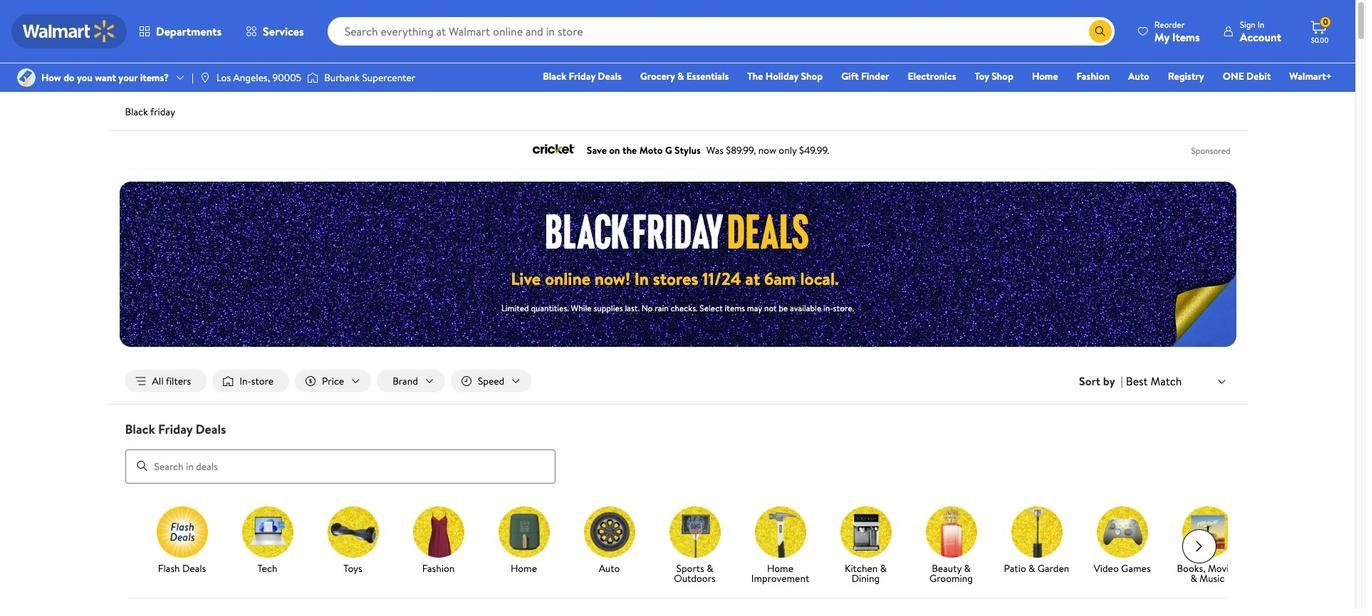 Task type: vqa. For each thing, say whether or not it's contained in the screenshot.
Patio & Garden
yes



Task type: locate. For each thing, give the bounding box(es) containing it.
0 vertical spatial black
[[543, 69, 566, 83]]

2 horizontal spatial home
[[1032, 69, 1058, 83]]

| right by
[[1121, 373, 1123, 389]]

grooming
[[930, 571, 973, 585]]

& inside kitchen & dining
[[880, 561, 887, 575]]

0 horizontal spatial auto
[[599, 561, 620, 575]]

flash deals
[[158, 561, 206, 575]]

walmart black friday deals for days image
[[547, 214, 809, 249]]

Walmart Site-Wide search field
[[327, 17, 1115, 46]]

gift finder link
[[835, 68, 896, 84]]

video games
[[1094, 561, 1151, 575]]

& right grocery
[[677, 69, 684, 83]]

toy shop
[[975, 69, 1014, 83]]

0 vertical spatial fashion
[[1077, 69, 1110, 83]]

& inside grocery & essentials link
[[677, 69, 684, 83]]

los angeles, 90005
[[216, 70, 301, 85]]

rain
[[655, 302, 669, 314]]

burbank supercenter
[[324, 70, 415, 85]]

limited
[[501, 302, 529, 314]]

dining
[[852, 571, 880, 585]]

1 vertical spatial auto
[[599, 561, 620, 575]]

deals left grocery
[[598, 69, 622, 83]]

auto down auto image
[[599, 561, 620, 575]]

departments
[[156, 24, 222, 39]]

your
[[118, 70, 138, 85]]

no
[[642, 302, 653, 314]]

0 horizontal spatial fashion
[[422, 561, 455, 575]]

0 horizontal spatial home link
[[487, 506, 561, 576]]

black
[[543, 69, 566, 83], [125, 105, 148, 119], [125, 420, 155, 438]]

holiday
[[766, 69, 799, 83]]

& right sports
[[707, 561, 713, 575]]

video games link
[[1085, 506, 1159, 576]]

| left los
[[192, 70, 194, 85]]

toys
[[344, 561, 362, 575]]

black inside search field
[[125, 420, 155, 438]]

0 vertical spatial fashion link
[[1070, 68, 1116, 84]]

beauty
[[932, 561, 962, 575]]

live online now! in stores 11/24 at 6am local.
[[511, 266, 839, 291]]

grocery
[[640, 69, 675, 83]]

departments button
[[127, 14, 234, 48]]

black friday deals inside black friday deals link
[[543, 69, 622, 83]]

video
[[1094, 561, 1119, 575]]

0 vertical spatial home link
[[1026, 68, 1065, 84]]

& right dining
[[880, 561, 887, 575]]

auto left registry
[[1128, 69, 1149, 83]]

toy shop link
[[968, 68, 1020, 84]]

in inside sign in account
[[1258, 18, 1265, 30]]

 image
[[307, 71, 319, 85]]

1 vertical spatial black friday deals
[[125, 420, 226, 438]]

gift finder
[[841, 69, 889, 83]]

 image for los
[[199, 72, 211, 83]]

kitchen & dining
[[845, 561, 887, 585]]

1 horizontal spatial friday
[[569, 69, 595, 83]]

0 $0.00
[[1311, 16, 1329, 45]]

beauty & grooming image
[[926, 506, 977, 557]]

1 horizontal spatial |
[[1121, 373, 1123, 389]]

beauty & grooming link
[[914, 506, 988, 586]]

price
[[322, 374, 344, 388]]

not
[[764, 302, 777, 314]]

services button
[[234, 14, 316, 48]]

black friday deals inside black friday deals search field
[[125, 420, 226, 438]]

may
[[747, 302, 762, 314]]

brand button
[[377, 370, 445, 393]]

& for garden
[[1029, 561, 1035, 575]]

home right toy shop
[[1032, 69, 1058, 83]]

friday
[[569, 69, 595, 83], [158, 420, 192, 438]]

1 horizontal spatial auto link
[[1122, 68, 1156, 84]]

fashion
[[1077, 69, 1110, 83], [422, 561, 455, 575]]

black friday deals
[[543, 69, 622, 83], [125, 420, 226, 438]]

1 horizontal spatial  image
[[199, 72, 211, 83]]

home improvement link
[[743, 506, 817, 586]]

1 horizontal spatial fashion link
[[1070, 68, 1116, 84]]

2 shop from the left
[[992, 69, 1014, 83]]

0 horizontal spatial |
[[192, 70, 194, 85]]

1 horizontal spatial black friday deals
[[543, 69, 622, 83]]

0 horizontal spatial in
[[635, 266, 649, 291]]

select
[[700, 302, 723, 314]]

sports & outdoors image
[[669, 506, 721, 557]]

limited quantities. while supplies last. no rain checks. select items may not be available in-store.
[[501, 302, 854, 314]]

tech image
[[242, 506, 293, 557]]

1 vertical spatial fashion
[[422, 561, 455, 575]]

 image
[[17, 68, 36, 87], [199, 72, 211, 83]]

deals
[[598, 69, 622, 83], [196, 420, 226, 438], [182, 561, 206, 575]]

1 vertical spatial auto link
[[572, 506, 646, 576]]

home image
[[498, 506, 550, 557]]

1 horizontal spatial fashion
[[1077, 69, 1110, 83]]

& right beauty
[[964, 561, 971, 575]]

& left the music
[[1191, 571, 1197, 585]]

& inside beauty & grooming
[[964, 561, 971, 575]]

home improvement
[[751, 561, 809, 585]]

1 vertical spatial fashion link
[[401, 506, 475, 576]]

 image for how
[[17, 68, 36, 87]]

fashion image
[[413, 506, 464, 557]]

& right patio on the right of the page
[[1029, 561, 1035, 575]]

0 vertical spatial black friday deals
[[543, 69, 622, 83]]

6am
[[764, 266, 796, 291]]

0 vertical spatial deals
[[598, 69, 622, 83]]

store.
[[833, 302, 854, 314]]

 image left los
[[199, 72, 211, 83]]

shop right toy
[[992, 69, 1014, 83]]

sort and filter section element
[[108, 358, 1248, 404]]

90005
[[272, 70, 301, 85]]

1 vertical spatial friday
[[158, 420, 192, 438]]

1 horizontal spatial shop
[[992, 69, 1014, 83]]

last.
[[625, 302, 640, 314]]

home down home image
[[511, 561, 537, 575]]

want
[[95, 70, 116, 85]]

checks.
[[671, 302, 698, 314]]

grocery & essentials
[[640, 69, 729, 83]]

& inside "sports & outdoors"
[[707, 561, 713, 575]]

&
[[677, 69, 684, 83], [707, 561, 713, 575], [880, 561, 887, 575], [964, 561, 971, 575], [1029, 561, 1035, 575], [1191, 571, 1197, 585]]

0 horizontal spatial fashion link
[[401, 506, 475, 576]]

2 vertical spatial deals
[[182, 561, 206, 575]]

live
[[511, 266, 541, 291]]

search icon image
[[1095, 26, 1106, 37]]

1 vertical spatial deals
[[196, 420, 226, 438]]

0 vertical spatial in
[[1258, 18, 1265, 30]]

deals right flash
[[182, 561, 206, 575]]

0 vertical spatial auto link
[[1122, 68, 1156, 84]]

items
[[1172, 29, 1200, 45]]

 image left how
[[17, 68, 36, 87]]

1 horizontal spatial auto
[[1128, 69, 1149, 83]]

beauty & grooming
[[930, 561, 973, 585]]

Search in deals search field
[[125, 449, 555, 483]]

electronics link
[[901, 68, 963, 84]]

walmart image
[[23, 20, 115, 43]]

in right now! at top left
[[635, 266, 649, 291]]

& for outdoors
[[707, 561, 713, 575]]

fashion down fashion image
[[422, 561, 455, 575]]

1 vertical spatial |
[[1121, 373, 1123, 389]]

by
[[1103, 373, 1115, 389]]

sign in account
[[1240, 18, 1281, 45]]

home down home improvement image
[[767, 561, 794, 575]]

sign
[[1240, 18, 1256, 30]]

speed button
[[451, 370, 532, 393]]

Black Friday Deals search field
[[108, 420, 1248, 483]]

& inside patio & garden link
[[1029, 561, 1035, 575]]

burbank
[[324, 70, 360, 85]]

0 horizontal spatial shop
[[801, 69, 823, 83]]

toy
[[975, 69, 989, 83]]

Search search field
[[327, 17, 1115, 46]]

patio & garden link
[[1000, 506, 1074, 576]]

0 horizontal spatial  image
[[17, 68, 36, 87]]

0 vertical spatial |
[[192, 70, 194, 85]]

items?
[[140, 70, 169, 85]]

2 vertical spatial black
[[125, 420, 155, 438]]

account
[[1240, 29, 1281, 45]]

in right sign
[[1258, 18, 1265, 30]]

fashion down "search icon"
[[1077, 69, 1110, 83]]

shop right holiday
[[801, 69, 823, 83]]

0 horizontal spatial friday
[[158, 420, 192, 438]]

|
[[192, 70, 194, 85], [1121, 373, 1123, 389]]

items
[[725, 302, 745, 314]]

the
[[747, 69, 763, 83]]

1 horizontal spatial in
[[1258, 18, 1265, 30]]

0 vertical spatial auto
[[1128, 69, 1149, 83]]

0 horizontal spatial black friday deals
[[125, 420, 226, 438]]

1 horizontal spatial home
[[767, 561, 794, 575]]

deals down in-store button
[[196, 420, 226, 438]]



Task type: describe. For each thing, give the bounding box(es) containing it.
0 horizontal spatial home
[[511, 561, 537, 575]]

1 vertical spatial black
[[125, 105, 148, 119]]

& inside the books, movies & music
[[1191, 571, 1197, 585]]

deals inside flash deals link
[[182, 561, 206, 575]]

in-
[[823, 302, 833, 314]]

sponsored
[[1191, 144, 1231, 156]]

kitchen & dining image
[[840, 506, 891, 557]]

0
[[1323, 16, 1328, 28]]

in-store
[[239, 374, 274, 388]]

sort by |
[[1079, 373, 1123, 389]]

tech
[[258, 561, 277, 575]]

music
[[1200, 571, 1225, 585]]

| inside sort and filter section element
[[1121, 373, 1123, 389]]

angeles,
[[233, 70, 270, 85]]

reorder
[[1155, 18, 1185, 30]]

1 horizontal spatial home link
[[1026, 68, 1065, 84]]

games
[[1121, 561, 1151, 575]]

do
[[64, 70, 75, 85]]

0 vertical spatial friday
[[569, 69, 595, 83]]

black friday deals link
[[537, 68, 628, 84]]

sports
[[676, 561, 704, 575]]

gift
[[841, 69, 859, 83]]

the holiday shop
[[747, 69, 823, 83]]

electronics
[[908, 69, 956, 83]]

11/24
[[702, 266, 741, 291]]

search image
[[136, 460, 148, 472]]

& for grooming
[[964, 561, 971, 575]]

available
[[790, 302, 821, 314]]

tech link
[[230, 506, 305, 576]]

1 vertical spatial home link
[[487, 506, 561, 576]]

improvement
[[751, 571, 809, 585]]

friday
[[150, 105, 175, 119]]

store
[[251, 374, 274, 388]]

toys link
[[316, 506, 390, 576]]

books,
[[1177, 561, 1206, 575]]

auto image
[[584, 506, 635, 557]]

home inside home improvement
[[767, 561, 794, 575]]

deals inside black friday deals search field
[[196, 420, 226, 438]]

sort
[[1079, 373, 1101, 389]]

debit
[[1247, 69, 1271, 83]]

brand
[[393, 374, 418, 388]]

patio
[[1004, 561, 1026, 575]]

match
[[1151, 373, 1182, 389]]

best match
[[1126, 373, 1182, 389]]

stores
[[653, 266, 698, 291]]

grocery & essentials link
[[634, 68, 735, 84]]

supercenter
[[362, 70, 415, 85]]

best match button
[[1123, 372, 1231, 391]]

home improvement image
[[755, 506, 806, 557]]

essentials
[[687, 69, 729, 83]]

sports & outdoors
[[674, 561, 716, 585]]

friday inside search field
[[158, 420, 192, 438]]

kitchen & dining link
[[829, 506, 903, 586]]

registry link
[[1162, 68, 1211, 84]]

deals inside black friday deals link
[[598, 69, 622, 83]]

toys image
[[327, 506, 379, 557]]

movies
[[1208, 561, 1238, 575]]

walmart+
[[1290, 69, 1332, 83]]

filters
[[166, 374, 191, 388]]

patio & garden
[[1004, 561, 1069, 575]]

books, movies & music image
[[1182, 506, 1233, 557]]

next slide for chipmodulewithimages list image
[[1182, 529, 1216, 563]]

los
[[216, 70, 231, 85]]

services
[[263, 24, 304, 39]]

& for essentials
[[677, 69, 684, 83]]

0 horizontal spatial auto link
[[572, 506, 646, 576]]

in-
[[239, 374, 251, 388]]

at
[[745, 266, 760, 291]]

local.
[[800, 266, 839, 291]]

best
[[1126, 373, 1148, 389]]

1 shop from the left
[[801, 69, 823, 83]]

all
[[152, 374, 163, 388]]

black friday
[[125, 105, 175, 119]]

in-store button
[[212, 370, 289, 393]]

books, movies & music
[[1177, 561, 1238, 585]]

how do you want your items?
[[41, 70, 169, 85]]

be
[[779, 302, 788, 314]]

my
[[1155, 29, 1170, 45]]

now!
[[595, 266, 630, 291]]

supplies
[[594, 302, 623, 314]]

flash deals image
[[156, 506, 208, 557]]

while
[[571, 302, 592, 314]]

flash deals link
[[145, 506, 219, 576]]

video games image
[[1097, 506, 1148, 557]]

1 vertical spatial in
[[635, 266, 649, 291]]

garden
[[1038, 561, 1069, 575]]

finder
[[861, 69, 889, 83]]

patio & garden image
[[1011, 506, 1062, 557]]

flash
[[158, 561, 180, 575]]

price button
[[295, 370, 371, 393]]

& for dining
[[880, 561, 887, 575]]

$0.00
[[1311, 35, 1329, 45]]

speed
[[478, 374, 504, 388]]

one debit
[[1223, 69, 1271, 83]]

one debit link
[[1216, 68, 1277, 84]]

clear search field text image
[[1072, 25, 1083, 37]]

outdoors
[[674, 571, 716, 585]]

one
[[1223, 69, 1244, 83]]

online
[[545, 266, 590, 291]]

registry
[[1168, 69, 1204, 83]]



